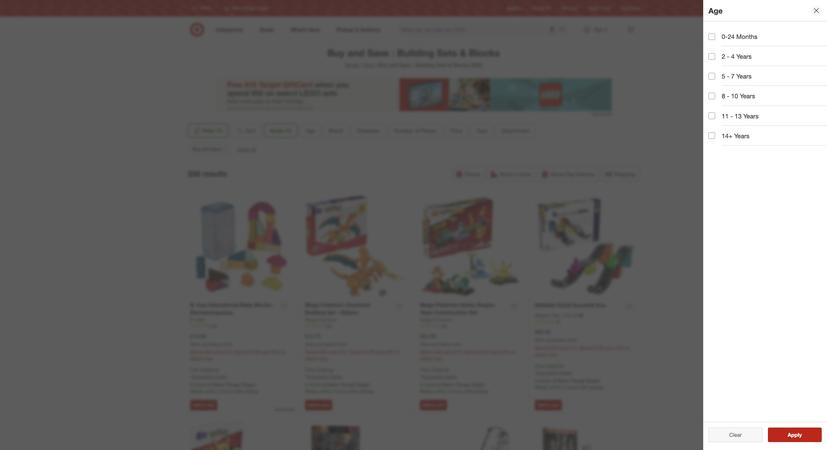 Task type: vqa. For each thing, say whether or not it's contained in the screenshot.
Pricing,
no



Task type: locate. For each thing, give the bounding box(es) containing it.
0 horizontal spatial mega construx
[[305, 317, 337, 322]]

248 link
[[305, 323, 407, 329]]

toys inside $20.99 when purchased online spend $50 save $10, spend $100 save $25 on select toys
[[434, 356, 442, 362]]

fao schwarz roller coaster building set 736pc image
[[420, 421, 522, 450], [420, 421, 522, 450]]

baton for $69.99
[[558, 378, 570, 384]]

save inside button
[[211, 146, 221, 152]]

1 horizontal spatial construx
[[433, 317, 452, 322]]

sort button
[[230, 123, 261, 138]]

2 horizontal spatial and
[[389, 62, 398, 68]]

11
[[722, 112, 729, 120]]

0 horizontal spatial (1)
[[216, 127, 223, 134]]

same
[[550, 171, 564, 178]]

$100 inside $10.79 when purchased online spend $50 save $10, spend $100 save $25 on select toys
[[364, 349, 374, 355]]

0 horizontal spatial age
[[306, 127, 315, 134]]

toys for team
[[434, 356, 442, 362]]

with
[[580, 385, 588, 390], [235, 389, 243, 394], [350, 389, 358, 394], [465, 389, 473, 394]]

online for $10.79
[[336, 342, 347, 347]]

0 horizontal spatial mega construx link
[[305, 317, 337, 323]]

pokémon inside mega pokémon kanto region team construction set
[[435, 302, 459, 308]]

2 - 4 years
[[722, 53, 752, 60]]

1 to from the left
[[202, 403, 206, 408]]

1 horizontal spatial save
[[367, 47, 389, 59]]

- right the baby
[[273, 302, 275, 308]]

on for b. toys educational baby blocks - elemenosqueeze
[[280, 349, 285, 355]]

mega pokémon kanto region team construction set
[[420, 302, 495, 316]]

select down the $20.99
[[420, 356, 432, 362]]

1 (1) from the left
[[216, 127, 223, 134]]

$69.99 when purchased online spend $50 save $10, spend $100 save $25 on select toys
[[535, 329, 630, 357]]

mega inside mega pokémon kanto region team construction set
[[420, 302, 434, 308]]

all
[[251, 146, 256, 153]]

1 set from the left
[[327, 309, 335, 316]]

age up 0-24 months option
[[709, 6, 723, 15]]

0 vertical spatial sets
[[437, 47, 457, 59]]

ad
[[546, 6, 551, 11]]

1 vertical spatial save
[[400, 62, 411, 68]]

mega for set mega construx link
[[305, 317, 317, 322]]

toys down $69.99
[[549, 352, 557, 357]]

to for $69.99
[[546, 403, 550, 408]]

*
[[563, 363, 565, 369], [218, 367, 220, 373], [333, 367, 335, 373], [448, 367, 450, 373], [535, 370, 536, 376], [190, 374, 192, 380], [305, 374, 307, 380], [420, 374, 422, 380]]

when for $19.99
[[190, 342, 200, 347]]

clear inside clear all button
[[237, 146, 249, 153]]

fao schwarz magnetic tile set 40pc image
[[305, 421, 407, 450], [305, 421, 407, 450]]

find stores
[[621, 6, 641, 11]]

5
[[722, 72, 725, 80]]

on for mega pokémon kanto region team construction set
[[510, 349, 515, 355]]

2 to from the left
[[317, 403, 320, 408]]

b.
[[190, 302, 195, 308], [190, 317, 194, 322]]

when down $10.79
[[305, 342, 315, 347]]

$100 for b. toys educational baby blocks - elemenosqueeze
[[250, 349, 260, 355]]

toys down the $20.99
[[434, 356, 442, 362]]

when down $19.99
[[190, 342, 200, 347]]

online inside $20.99 when purchased online spend $50 save $10, spend $100 save $25 on select toys
[[451, 342, 462, 347]]

1 horizontal spatial &
[[460, 47, 466, 59]]

select inside $10.79 when purchased online spend $50 save $10, spend $100 save $25 on select toys
[[305, 356, 317, 362]]

exclusions apply. button
[[536, 370, 572, 376], [192, 374, 228, 380], [307, 374, 342, 380], [422, 374, 457, 380]]

1 horizontal spatial (1)
[[285, 127, 291, 134]]

free shipping * * exclusions apply. in stock at  baton rouge siegen ready within 2 hours with pickup for $10.79
[[305, 367, 373, 394]]

2 add to cart from the left
[[308, 403, 329, 408]]

4 to from the left
[[546, 403, 550, 408]]

0 horizontal spatial construx
[[318, 317, 337, 322]]

$50 for $69.99
[[550, 345, 557, 351]]

2 vertical spatial building
[[305, 309, 326, 316]]

stock for $20.99
[[425, 382, 436, 388]]

mega pokémon kanto region team construction set image
[[420, 196, 522, 298], [420, 196, 522, 298]]

set inside mega pokémon kanto region team construction set
[[469, 309, 477, 316]]

b. baby
[[190, 317, 206, 322]]

1 add to cart from the left
[[193, 403, 214, 408]]

sets
[[437, 47, 457, 59], [436, 62, 447, 68]]

online down "49" link
[[566, 338, 577, 343]]

rouge for $20.99
[[456, 382, 470, 388]]

- for 11
[[730, 112, 733, 120]]

building inside mega pokémon charizard building set - 222pcs
[[305, 309, 326, 316]]

department
[[501, 127, 530, 134]]

$20.99 when purchased online spend $50 save $10, spend $100 save $25 on select toys
[[420, 333, 515, 362]]

$50 down $69.99
[[550, 345, 557, 351]]

cart for $19.99
[[207, 403, 214, 408]]

/
[[361, 62, 362, 68], [375, 62, 377, 68]]

select down $69.99
[[535, 352, 547, 357]]

apply
[[788, 432, 802, 438]]

when inside $20.99 when purchased online spend $50 save $10, spend $100 save $25 on select toys
[[420, 342, 430, 347]]

purchased inside $20.99 when purchased online spend $50 save $10, spend $100 save $25 on select toys
[[431, 342, 450, 347]]

2 set from the left
[[469, 309, 477, 316]]

toys inside $69.99 when purchased online spend $50 save $10, spend $100 save $25 on select toys
[[549, 352, 557, 357]]

- left the 4
[[727, 53, 729, 60]]

magna-tiles link
[[535, 312, 562, 319]]

$50 inside $20.99 when purchased online spend $50 save $10, spend $100 save $25 on select toys
[[435, 349, 442, 355]]

years for 11 - 13 years
[[743, 112, 759, 120]]

$10, inside $69.99 when purchased online spend $50 save $10, spend $100 save $25 on select toys
[[569, 345, 578, 351]]

- for 5
[[727, 72, 729, 80]]

filter (1) button
[[188, 123, 228, 138]]

when inside '$19.99 when purchased online spend $50 save $10, spend $100 save $25 on select toys'
[[190, 342, 200, 347]]

- right 5
[[727, 72, 729, 80]]

add for $10.79
[[308, 403, 316, 408]]

and
[[347, 47, 364, 59], [389, 62, 398, 68], [202, 146, 210, 152]]

$10, down 199 link on the right bottom of page
[[454, 349, 463, 355]]

0 vertical spatial and
[[347, 47, 364, 59]]

$10, inside '$19.99 when purchased online spend $50 save $10, spend $100 save $25 on select toys'
[[225, 349, 233, 355]]

pokémon up 222pcs
[[321, 302, 344, 308]]

in
[[535, 378, 539, 384], [190, 382, 194, 388], [305, 382, 309, 388], [420, 382, 424, 388]]

select inside $69.99 when purchased online spend $50 save $10, spend $100 save $25 on select toys
[[535, 352, 547, 357]]

$50 inside $10.79 when purchased online spend $50 save $10, spend $100 save $25 on select toys
[[320, 349, 327, 355]]

online inside '$19.99 when purchased online spend $50 save $10, spend $100 save $25 on select toys'
[[222, 342, 232, 347]]

$50 for $19.99
[[205, 349, 213, 355]]

age left brand button
[[306, 127, 315, 134]]

save up toys
[[367, 47, 389, 59]]

$50 down $10.79
[[320, 349, 327, 355]]

-
[[727, 53, 729, 60], [727, 72, 729, 80], [727, 92, 729, 100], [730, 112, 733, 120], [273, 302, 275, 308], [337, 309, 339, 316]]

0 vertical spatial buy
[[327, 47, 345, 59]]

$50 down the $20.99
[[435, 349, 442, 355]]

advertisement region
[[215, 78, 612, 111]]

shipping for $10.79
[[316, 367, 333, 373]]

2 pokémon from the left
[[435, 302, 459, 308]]

years for 5 - 7 years
[[736, 72, 752, 80]]

2 - 4 Years checkbox
[[709, 53, 715, 60]]

on inside $10.79 when purchased online spend $50 save $10, spend $100 save $25 on select toys
[[395, 349, 400, 355]]

select for $19.99
[[190, 356, 203, 362]]

clear for clear
[[729, 432, 742, 438]]

and right toys link
[[389, 62, 398, 68]]

/ left toys
[[361, 62, 362, 68]]

4 add to cart from the left
[[538, 403, 559, 408]]

1 mega construx link from the left
[[305, 317, 337, 323]]

save up advertisement region
[[400, 62, 411, 68]]

&
[[460, 47, 466, 59], [448, 62, 452, 68]]

within for $69.99
[[549, 385, 561, 390]]

spend down 199 link on the right bottom of page
[[464, 349, 478, 355]]

mega pokémon build & show pikachu building set - 211pcs image
[[190, 421, 292, 450], [190, 421, 292, 450]]

$100 down the 248 link
[[364, 349, 374, 355]]

$10, down "49" link
[[569, 345, 578, 351]]

0 horizontal spatial clear
[[237, 146, 249, 153]]

0 horizontal spatial target
[[345, 62, 359, 68]]

target link
[[345, 62, 359, 68]]

stock
[[540, 378, 551, 384], [195, 382, 207, 388], [310, 382, 321, 388], [425, 382, 436, 388]]

online down 199 link on the right bottom of page
[[451, 342, 462, 347]]

baby
[[240, 302, 253, 308]]

$10, down 249 link
[[225, 349, 233, 355]]

construx up 199
[[433, 317, 452, 322]]

pokémon inside mega pokémon charizard building set - 222pcs
[[321, 302, 344, 308]]

0 horizontal spatial buy
[[193, 146, 201, 152]]

4 cart from the left
[[551, 403, 559, 408]]

toys
[[197, 302, 207, 308], [549, 352, 557, 357], [204, 356, 212, 362], [319, 356, 327, 362], [434, 356, 442, 362]]

shop
[[500, 171, 512, 178]]

3 add from the left
[[423, 403, 430, 408]]

purchased
[[546, 338, 565, 343], [202, 342, 220, 347], [316, 342, 335, 347], [431, 342, 450, 347]]

- left 222pcs
[[337, 309, 339, 316]]

7
[[731, 72, 735, 80]]

clear
[[237, 146, 249, 153], [729, 432, 742, 438]]

save for buy and save : building sets & blocks target / toys / buy and save : building sets & blocks (226)
[[367, 47, 389, 59]]

$25 inside '$19.99 when purchased online spend $50 save $10, spend $100 save $25 on select toys'
[[272, 349, 279, 355]]

blocks left (226)
[[453, 62, 469, 68]]

(1) right deals
[[285, 127, 291, 134]]

0 horizontal spatial sponsored
[[275, 407, 294, 412]]

online down the 248 link
[[336, 342, 347, 347]]

hours for $20.99
[[452, 389, 463, 394]]

and for buy and save
[[202, 146, 210, 152]]

3 add to cart from the left
[[423, 403, 444, 408]]

4 add from the left
[[538, 403, 545, 408]]

2 vertical spatial and
[[202, 146, 210, 152]]

online inside $69.99 when purchased online spend $50 save $10, spend $100 save $25 on select toys
[[566, 338, 577, 343]]

2 vertical spatial save
[[211, 146, 221, 152]]

fao schwarz medieval princesses wooden castle building blocks set - 75pc image
[[535, 421, 637, 450], [535, 421, 637, 450]]

& left (226)
[[448, 62, 452, 68]]

(1) inside button
[[216, 127, 223, 134]]

select
[[535, 352, 547, 357], [190, 356, 203, 362], [305, 356, 317, 362], [420, 356, 432, 362]]

select inside $20.99 when purchased online spend $50 save $10, spend $100 save $25 on select toys
[[420, 356, 432, 362]]

years right 7
[[736, 72, 752, 80]]

rouge
[[571, 378, 585, 384], [227, 382, 240, 388], [342, 382, 355, 388], [456, 382, 470, 388]]

apply. for $10.79
[[330, 374, 342, 380]]

1 vertical spatial clear
[[729, 432, 742, 438]]

online down 249 link
[[222, 342, 232, 347]]

shop in store
[[500, 171, 531, 178]]

target left toys link
[[345, 62, 359, 68]]

ready
[[535, 385, 548, 390], [190, 389, 203, 394], [305, 389, 318, 394], [420, 389, 433, 394]]

set
[[327, 309, 335, 316], [469, 309, 477, 316]]

purchased for $20.99
[[431, 342, 450, 347]]

purchased inside $69.99 when purchased online spend $50 save $10, spend $100 save $25 on select toys
[[546, 338, 565, 343]]

baton
[[558, 378, 570, 384], [213, 382, 225, 388], [328, 382, 340, 388], [443, 382, 455, 388]]

mega for mega pokémon kanto region team construction set link
[[420, 302, 434, 308]]

b. inside the b. toys educational baby blocks - elemenosqueeze
[[190, 302, 195, 308]]

0 vertical spatial save
[[367, 47, 389, 59]]

2 vertical spatial buy
[[193, 146, 201, 152]]

$100 down 249 link
[[250, 349, 260, 355]]

charizard
[[346, 302, 370, 308]]

purchased for $69.99
[[546, 338, 565, 343]]

at inside the magna-tiles only at ¬
[[574, 313, 578, 318]]

2 b. from the top
[[190, 317, 194, 322]]

1 horizontal spatial :
[[413, 62, 414, 68]]

1 vertical spatial sponsored
[[275, 407, 294, 412]]

$50 for $20.99
[[435, 349, 442, 355]]

1 vertical spatial &
[[448, 62, 452, 68]]

filter (1)
[[202, 127, 223, 134]]

years right the 4
[[736, 53, 752, 60]]

1 horizontal spatial mega construx link
[[420, 317, 452, 323]]

1 b. from the top
[[190, 302, 195, 308]]

249 link
[[190, 323, 292, 329]]

select down $10.79
[[305, 356, 317, 362]]

1 add to cart button from the left
[[190, 400, 217, 411]]

$100 inside $20.99 when purchased online spend $50 save $10, spend $100 save $25 on select toys
[[479, 349, 489, 355]]

$25 inside $10.79 when purchased online spend $50 save $10, spend $100 save $25 on select toys
[[386, 349, 394, 355]]

pokémon for construction
[[435, 302, 459, 308]]

49
[[555, 319, 560, 324]]

exclusions
[[536, 370, 559, 376], [192, 374, 214, 380], [307, 374, 329, 380], [422, 374, 444, 380]]

add to cart button for $20.99
[[420, 400, 447, 411]]

to for $20.99
[[432, 403, 435, 408]]

2 cart from the left
[[322, 403, 329, 408]]

1 horizontal spatial mega construx
[[420, 317, 452, 322]]

set down kanto
[[469, 309, 477, 316]]

shipping for $69.99
[[545, 363, 563, 369]]

1 horizontal spatial target
[[588, 6, 599, 11]]

3 to from the left
[[432, 403, 435, 408]]

clear button
[[709, 428, 763, 442]]

1 horizontal spatial and
[[347, 47, 364, 59]]

toys up elemenosqueeze
[[197, 302, 207, 308]]

when inside $69.99 when purchased online spend $50 save $10, spend $100 save $25 on select toys
[[535, 338, 545, 343]]

purchased down $69.99
[[546, 338, 565, 343]]

$10, down the 248 link
[[339, 349, 348, 355]]

1 horizontal spatial /
[[375, 62, 377, 68]]

siegen for $20.99
[[471, 382, 486, 388]]

1 pokémon from the left
[[321, 302, 344, 308]]

5 - 7 Years checkbox
[[709, 73, 715, 80]]

team
[[420, 309, 433, 316]]

$100 inside $69.99 when purchased online spend $50 save $10, spend $100 save $25 on select toys
[[594, 345, 604, 351]]

toys down $19.99
[[204, 356, 212, 362]]

$100
[[594, 345, 604, 351], [250, 349, 260, 355], [364, 349, 374, 355], [479, 349, 489, 355]]

add to cart for $19.99
[[193, 403, 214, 408]]

$10, inside $10.79 when purchased online spend $50 save $10, spend $100 save $25 on select toys
[[339, 349, 348, 355]]

blocks inside the b. toys educational baby blocks - elemenosqueeze
[[254, 302, 271, 308]]

0 vertical spatial sponsored
[[592, 112, 612, 116]]

weekly ad
[[532, 6, 551, 11]]

within for $20.99
[[434, 389, 447, 394]]

when down $69.99
[[535, 338, 545, 343]]

purchased down $19.99
[[202, 342, 220, 347]]

purchased inside $10.79 when purchased online spend $50 save $10, spend $100 save $25 on select toys
[[316, 342, 335, 347]]

add to cart
[[193, 403, 214, 408], [308, 403, 329, 408], [423, 403, 444, 408], [538, 403, 559, 408]]

in for $10.79
[[305, 382, 309, 388]]

$50
[[550, 345, 557, 351], [205, 349, 213, 355], [320, 349, 327, 355], [435, 349, 442, 355]]

/ right toys
[[375, 62, 377, 68]]

mega pokémon charizard building set - 222pcs image
[[305, 196, 407, 298], [305, 196, 407, 298]]

toys inside $10.79 when purchased online spend $50 save $10, spend $100 save $25 on select toys
[[319, 356, 327, 362]]

b. left baby
[[190, 317, 194, 322]]

1 add from the left
[[193, 403, 201, 408]]

years right 13
[[743, 112, 759, 120]]

on inside $20.99 when purchased online spend $50 save $10, spend $100 save $25 on select toys
[[510, 349, 515, 355]]

on
[[625, 345, 630, 351], [280, 349, 285, 355], [395, 349, 400, 355], [510, 349, 515, 355]]

blocks right the baby
[[254, 302, 271, 308]]

$50 inside '$19.99 when purchased online spend $50 save $10, spend $100 save $25 on select toys'
[[205, 349, 213, 355]]

cart for $10.79
[[322, 403, 329, 408]]

- right 11
[[730, 112, 733, 120]]

age dialog
[[703, 0, 827, 450]]

spend down 249 link
[[235, 349, 248, 355]]

$50 inside $69.99 when purchased online spend $50 save $10, spend $100 save $25 on select toys
[[550, 345, 557, 351]]

and up target link
[[347, 47, 364, 59]]

set up 248
[[327, 309, 335, 316]]

$25 for b. toys educational baby blocks - elemenosqueeze
[[272, 349, 279, 355]]

blocks
[[469, 47, 500, 59], [453, 62, 469, 68], [254, 302, 271, 308]]

b. toys educational baby blocks - elemenosqueeze image
[[190, 196, 292, 298], [190, 196, 292, 298]]

0 horizontal spatial :
[[392, 47, 394, 59]]

2 add to cart button from the left
[[305, 400, 332, 411]]

1 vertical spatial age
[[306, 127, 315, 134]]

2
[[722, 53, 725, 60], [563, 385, 565, 390], [218, 389, 221, 394], [333, 389, 336, 394], [448, 389, 450, 394]]

mega construx link for team
[[420, 317, 452, 323]]

blocks up (226)
[[469, 47, 500, 59]]

1 mega construx from the left
[[305, 317, 337, 322]]

apply.
[[560, 370, 572, 376], [215, 374, 228, 380], [330, 374, 342, 380], [445, 374, 457, 380]]

purchased for $10.79
[[316, 342, 335, 347]]

target left 'circle'
[[588, 6, 599, 11]]

1 vertical spatial building
[[416, 62, 435, 68]]

free shipping * * exclusions apply. in stock at  baton rouge siegen ready within 2 hours with pickup
[[535, 363, 603, 390], [190, 367, 259, 394], [305, 367, 373, 394], [420, 367, 488, 394]]

toys down $10.79
[[319, 356, 327, 362]]

$25 inside $20.99 when purchased online spend $50 save $10, spend $100 save $25 on select toys
[[501, 349, 509, 355]]

online inside $10.79 when purchased online spend $50 save $10, spend $100 save $25 on select toys
[[336, 342, 347, 347]]

$100 inside '$19.99 when purchased online spend $50 save $10, spend $100 save $25 on select toys'
[[250, 349, 260, 355]]

1 vertical spatial :
[[413, 62, 414, 68]]

exclusions for $20.99
[[422, 374, 444, 380]]

1 horizontal spatial pokémon
[[435, 302, 459, 308]]

mega inside mega pokémon charizard building set - 222pcs
[[305, 302, 319, 308]]

mega construx up 199
[[420, 317, 452, 322]]

226
[[188, 169, 200, 178]]

1 horizontal spatial age
[[709, 6, 723, 15]]

when down the $20.99
[[420, 342, 430, 347]]

2 for mega pokémon kanto region team construction set
[[448, 389, 450, 394]]

purchased for $19.99
[[202, 342, 220, 347]]

set inside mega pokémon charizard building set - 222pcs
[[327, 309, 335, 316]]

1 vertical spatial buy
[[379, 62, 388, 68]]

months
[[736, 33, 757, 40]]

target
[[588, 6, 599, 11], [345, 62, 359, 68]]

spend down "49" link
[[579, 345, 593, 351]]

magna-tiles downhill duo image
[[535, 196, 637, 298], [535, 196, 637, 298]]

1 cart from the left
[[207, 403, 214, 408]]

3 cart from the left
[[436, 403, 444, 408]]

select down $19.99
[[190, 356, 203, 362]]

downhill
[[573, 302, 594, 309]]

registry
[[507, 6, 522, 11]]

0-
[[722, 33, 728, 40]]

0 horizontal spatial and
[[202, 146, 210, 152]]

1 vertical spatial target
[[345, 62, 359, 68]]

mega construx link up 248
[[305, 317, 337, 323]]

0 vertical spatial b.
[[190, 302, 195, 308]]

magna-
[[535, 302, 556, 309]]

$100 down "49" link
[[594, 345, 604, 351]]

purchased down $10.79
[[316, 342, 335, 347]]

and down filter (1) button
[[202, 146, 210, 152]]

years right 10
[[740, 92, 755, 100]]

clear inside the 'clear' button
[[729, 432, 742, 438]]

pokémon up construction
[[435, 302, 459, 308]]

$25 for mega pokémon charizard building set - 222pcs
[[386, 349, 394, 355]]

age button
[[300, 123, 321, 138]]

b. up b. baby
[[190, 302, 195, 308]]

spend down the 248 link
[[349, 349, 363, 355]]

select inside '$19.99 when purchased online spend $50 save $10, spend $100 save $25 on select toys'
[[190, 356, 203, 362]]

4 add to cart button from the left
[[535, 400, 562, 411]]

$10, inside $20.99 when purchased online spend $50 save $10, spend $100 save $25 on select toys
[[454, 349, 463, 355]]

0 vertical spatial clear
[[237, 146, 249, 153]]

with for $20.99
[[465, 389, 473, 394]]

2 (1) from the left
[[285, 127, 291, 134]]

2 / from the left
[[375, 62, 377, 68]]

2 construx from the left
[[433, 317, 452, 322]]

0 horizontal spatial set
[[327, 309, 335, 316]]

free for $69.99
[[535, 363, 544, 369]]

2 add from the left
[[308, 403, 316, 408]]

1 construx from the left
[[318, 317, 337, 322]]

mega construx up 248
[[305, 317, 337, 322]]

pickup button
[[452, 167, 485, 182]]

free for $20.99
[[420, 367, 429, 373]]

226 results
[[188, 169, 227, 178]]

to for $19.99
[[202, 403, 206, 408]]

2 mega construx from the left
[[420, 317, 452, 322]]

toys inside '$19.99 when purchased online spend $50 save $10, spend $100 save $25 on select toys'
[[204, 356, 212, 362]]

in for $20.99
[[420, 382, 424, 388]]

1 horizontal spatial buy
[[327, 47, 345, 59]]

$100 down 199 link on the right bottom of page
[[479, 349, 489, 355]]

building
[[397, 47, 434, 59], [416, 62, 435, 68], [305, 309, 326, 316]]

- right 8
[[727, 92, 729, 100]]

when for $69.99
[[535, 338, 545, 343]]

2 mega construx link from the left
[[420, 317, 452, 323]]

mega for team mega construx link
[[420, 317, 432, 322]]

$25 inside $69.99 when purchased online spend $50 save $10, spend $100 save $25 on select toys
[[616, 345, 624, 351]]

2 inside age dialog
[[722, 53, 725, 60]]

years
[[736, 53, 752, 60], [736, 72, 752, 80], [740, 92, 755, 100], [743, 112, 759, 120], [734, 132, 749, 140]]

0 horizontal spatial &
[[448, 62, 452, 68]]

hours for $69.99
[[567, 385, 578, 390]]

and inside buy and save button
[[202, 146, 210, 152]]

$10, for $19.99
[[225, 349, 233, 355]]

save down filter (1)
[[211, 146, 221, 152]]

3 add to cart button from the left
[[420, 400, 447, 411]]

1 vertical spatial b.
[[190, 317, 194, 322]]

0 horizontal spatial pokémon
[[321, 302, 344, 308]]

$50 down $19.99
[[205, 349, 213, 355]]

brand
[[329, 127, 343, 134]]

on inside '$19.99 when purchased online spend $50 save $10, spend $100 save $25 on select toys'
[[280, 349, 285, 355]]

when inside $10.79 when purchased online spend $50 save $10, spend $100 save $25 on select toys
[[305, 342, 315, 347]]

0 horizontal spatial /
[[361, 62, 362, 68]]

0 horizontal spatial save
[[211, 146, 221, 152]]

on inside $69.99 when purchased online spend $50 save $10, spend $100 save $25 on select toys
[[625, 345, 630, 351]]

1 horizontal spatial clear
[[729, 432, 742, 438]]

buy inside button
[[193, 146, 201, 152]]

$25
[[616, 345, 624, 351], [272, 349, 279, 355], [386, 349, 394, 355], [501, 349, 509, 355]]

(1) right filter
[[216, 127, 223, 134]]

0 vertical spatial age
[[709, 6, 723, 15]]

spend down $19.99
[[190, 349, 204, 355]]

mega construx link up 199
[[420, 317, 452, 323]]

cart for $69.99
[[551, 403, 559, 408]]

pickup for $20.99
[[474, 389, 488, 394]]

2 vertical spatial blocks
[[254, 302, 271, 308]]

toys for set
[[319, 356, 327, 362]]

tiles
[[556, 302, 571, 309]]

construx up 248
[[318, 317, 337, 322]]

same day delivery button
[[538, 167, 599, 182]]

exclusions apply. button for $10.79
[[307, 374, 342, 380]]

$10, for $69.99
[[569, 345, 578, 351]]

number of pieces
[[394, 127, 436, 134]]

purchased inside '$19.99 when purchased online spend $50 save $10, spend $100 save $25 on select toys'
[[202, 342, 220, 347]]

construx for team
[[433, 317, 452, 322]]

1 horizontal spatial set
[[469, 309, 477, 316]]

& down the "what can we help you find? suggestions appear below" 'search field'
[[460, 47, 466, 59]]

cart
[[207, 403, 214, 408], [322, 403, 329, 408], [436, 403, 444, 408], [551, 403, 559, 408]]

ready for $69.99
[[535, 385, 548, 390]]

purchased down the $20.99
[[431, 342, 450, 347]]



Task type: describe. For each thing, give the bounding box(es) containing it.
elemenosqueeze
[[190, 309, 233, 316]]

248
[[326, 323, 332, 328]]

$20.99
[[420, 333, 436, 340]]

search button
[[556, 22, 572, 38]]

brand button
[[323, 123, 349, 138]]

14+ years
[[722, 132, 749, 140]]

in
[[514, 171, 518, 178]]

toys link
[[364, 62, 374, 68]]

8 - 10 Years checkbox
[[709, 93, 715, 99]]

at for mega pokémon kanto region team construction set
[[438, 382, 442, 388]]

siegen for $10.79
[[356, 382, 371, 388]]

target circle link
[[588, 5, 610, 11]]

2 horizontal spatial save
[[400, 62, 411, 68]]

b. toys educational baby blocks - elemenosqueeze
[[190, 302, 275, 316]]

construx for set
[[318, 317, 337, 322]]

online for $20.99
[[451, 342, 462, 347]]

add for $69.99
[[538, 403, 545, 408]]

price button
[[445, 123, 468, 138]]

select for $20.99
[[420, 356, 432, 362]]

only
[[563, 313, 572, 318]]

(1) for deals (1)
[[285, 127, 291, 134]]

¬
[[579, 312, 583, 319]]

age inside age dialog
[[709, 6, 723, 15]]

toys for blocks
[[204, 356, 212, 362]]

add to cart button for $19.99
[[190, 400, 217, 411]]

b. for b. baby
[[190, 317, 194, 322]]

spend down the $20.99
[[420, 349, 434, 355]]

shop in store button
[[487, 167, 535, 182]]

add for $19.99
[[193, 403, 201, 408]]

8 - 10 years
[[722, 92, 755, 100]]

199 link
[[420, 323, 522, 329]]

number of pieces button
[[388, 123, 442, 138]]

0 vertical spatial blocks
[[469, 47, 500, 59]]

$25 for magna-tiles downhill duo
[[616, 345, 624, 351]]

when for $10.79
[[305, 342, 315, 347]]

0 vertical spatial target
[[588, 6, 599, 11]]

mega construx for set
[[305, 317, 337, 322]]

- inside the b. toys educational baby blocks - elemenosqueeze
[[273, 302, 275, 308]]

clear all
[[237, 146, 256, 153]]

- for 8
[[727, 92, 729, 100]]

age inside age button
[[306, 127, 315, 134]]

clear all button
[[237, 146, 256, 153]]

10
[[731, 92, 738, 100]]

49 link
[[535, 319, 637, 325]]

add to cart for $10.79
[[308, 403, 329, 408]]

toys
[[364, 62, 374, 68]]

spend down $69.99
[[535, 345, 549, 351]]

What can we help you find? suggestions appear below search field
[[397, 22, 561, 37]]

1 vertical spatial blocks
[[453, 62, 469, 68]]

department button
[[496, 123, 535, 138]]

222pcs
[[340, 309, 358, 316]]

11 - 13 years
[[722, 112, 759, 120]]

$19.99 when purchased online spend $50 save $10, spend $100 save $25 on select toys
[[190, 333, 285, 362]]

$50 for $10.79
[[320, 349, 327, 355]]

kanto
[[460, 302, 476, 308]]

search
[[556, 27, 572, 34]]

results
[[202, 169, 227, 178]]

mega construx link for set
[[305, 317, 337, 323]]

delivery
[[576, 171, 595, 178]]

11 - 13 Years checkbox
[[709, 113, 715, 119]]

to for $10.79
[[317, 403, 320, 408]]

on for mega pokémon charizard building set - 222pcs
[[395, 349, 400, 355]]

baton for $10.79
[[328, 382, 340, 388]]

baton for $20.99
[[443, 382, 455, 388]]

with for $10.79
[[350, 389, 358, 394]]

0 vertical spatial &
[[460, 47, 466, 59]]

buy and save
[[193, 146, 221, 152]]

type button
[[471, 123, 493, 138]]

b. toys educational baby blocks - elemenosqueeze link
[[190, 301, 276, 317]]

in for $69.99
[[535, 378, 539, 384]]

magna-tiles downhill duo link
[[535, 302, 606, 309]]

add for $20.99
[[423, 403, 430, 408]]

0-24 months
[[722, 33, 757, 40]]

buy for buy and save : building sets & blocks target / toys / buy and save : building sets & blocks (226)
[[327, 47, 345, 59]]

filter
[[202, 127, 215, 134]]

0-24 Months checkbox
[[709, 33, 715, 40]]

redcard link
[[562, 5, 577, 11]]

toys inside the b. toys educational baby blocks - elemenosqueeze
[[197, 302, 207, 308]]

rouge for $10.79
[[342, 382, 355, 388]]

2 for mega pokémon charizard building set - 222pcs
[[333, 389, 336, 394]]

save for buy and save
[[211, 146, 221, 152]]

add to cart button for $69.99
[[535, 400, 562, 411]]

registry link
[[507, 5, 522, 11]]

magna-tiles only at ¬
[[535, 312, 583, 319]]

mega pokémon charizard building set - 222pcs link
[[305, 301, 391, 317]]

price
[[450, 127, 462, 134]]

siegen for $69.99
[[586, 378, 601, 384]]

deals (1)
[[270, 127, 291, 134]]

1 vertical spatial and
[[389, 62, 398, 68]]

$10.79 when purchased online spend $50 save $10, spend $100 save $25 on select toys
[[305, 333, 400, 362]]

- inside mega pokémon charizard building set - 222pcs
[[337, 309, 339, 316]]

(1) for filter (1)
[[216, 127, 223, 134]]

stock for $69.99
[[540, 378, 551, 384]]

years for 8 - 10 years
[[740, 92, 755, 100]]

find
[[621, 6, 628, 11]]

tiles
[[550, 313, 560, 318]]

target circle
[[588, 6, 610, 11]]

add to cart for $20.99
[[423, 403, 444, 408]]

construction
[[435, 309, 467, 316]]

add to cart button for $10.79
[[305, 400, 332, 411]]

cart for $20.99
[[436, 403, 444, 408]]

redcard
[[562, 6, 577, 11]]

apply. for $20.99
[[445, 374, 457, 380]]

shipping button
[[602, 167, 639, 182]]

sort
[[245, 127, 255, 134]]

pickup for $69.99
[[589, 385, 603, 390]]

region
[[477, 302, 495, 308]]

b. baby link
[[190, 317, 206, 323]]

weekly ad link
[[532, 5, 551, 11]]

0 vertical spatial building
[[397, 47, 434, 59]]

with for $69.99
[[580, 385, 588, 390]]

2 for magna-tiles downhill duo
[[563, 385, 565, 390]]

$19.99
[[190, 333, 206, 340]]

number
[[394, 127, 413, 134]]

exclusions apply. button for $69.99
[[536, 370, 572, 376]]

5 - 7 years
[[722, 72, 752, 80]]

within for $10.79
[[320, 389, 332, 394]]

magna-
[[535, 313, 550, 318]]

$100 for mega pokémon charizard building set - 222pcs
[[364, 349, 374, 355]]

shipping
[[614, 171, 635, 178]]

apply. for $69.99
[[560, 370, 572, 376]]

character
[[357, 127, 380, 134]]

0 vertical spatial :
[[392, 47, 394, 59]]

1 / from the left
[[361, 62, 362, 68]]

of
[[415, 127, 419, 134]]

years for 2 - 4 years
[[736, 53, 752, 60]]

hours for $10.79
[[337, 389, 348, 394]]

on for magna-tiles downhill duo
[[625, 345, 630, 351]]

rouge for $69.99
[[571, 378, 585, 384]]

spend down $10.79
[[305, 349, 319, 355]]

target inside buy and save : building sets & blocks target / toys / buy and save : building sets & blocks (226)
[[345, 62, 359, 68]]

stock for $10.79
[[310, 382, 321, 388]]

buy and save : building sets & blocks target / toys / buy and save : building sets & blocks (226)
[[327, 47, 500, 68]]

2 horizontal spatial buy
[[379, 62, 388, 68]]

14+ Years checkbox
[[709, 132, 715, 139]]

when for $20.99
[[420, 342, 430, 347]]

mega pokémon charizard building set - 222pcs
[[305, 302, 370, 316]]

online for $19.99
[[222, 342, 232, 347]]

(226)
[[471, 62, 482, 68]]

$100 for magna-tiles downhill duo
[[594, 345, 604, 351]]

$25 for mega pokémon kanto region team construction set
[[501, 349, 509, 355]]

educational
[[209, 302, 239, 308]]

free for $10.79
[[305, 367, 314, 373]]

mega pokémon kanto region team construction set link
[[420, 301, 506, 317]]

pickup
[[464, 171, 480, 178]]

14+
[[722, 132, 732, 140]]

exclusions for $69.99
[[536, 370, 559, 376]]

4
[[731, 53, 735, 60]]

pieces
[[421, 127, 436, 134]]

mega construx for team
[[420, 317, 452, 322]]

apply button
[[768, 428, 822, 442]]

magna-tiles downhill duo
[[535, 302, 606, 309]]

shipping for $20.99
[[430, 367, 448, 373]]

buy and save button
[[188, 142, 233, 156]]

free shipping * * exclusions apply. in stock at  baton rouge siegen ready within 2 hours with pickup for $69.99
[[535, 363, 603, 390]]

$10, for $10.79
[[339, 349, 348, 355]]

type
[[476, 127, 487, 134]]

store
[[519, 171, 531, 178]]

select for $10.79
[[305, 356, 317, 362]]

weekly
[[532, 6, 545, 11]]

- for 2
[[727, 53, 729, 60]]

24
[[728, 33, 735, 40]]

buy for buy and save
[[193, 146, 201, 152]]

1 horizontal spatial sponsored
[[592, 112, 612, 116]]

years right 14+
[[734, 132, 749, 140]]

day
[[565, 171, 575, 178]]

1 vertical spatial sets
[[436, 62, 447, 68]]

pokémon for -
[[321, 302, 344, 308]]

$100 for mega pokémon kanto region team construction set
[[479, 349, 489, 355]]

at for mega pokémon charizard building set - 222pcs
[[323, 382, 327, 388]]



